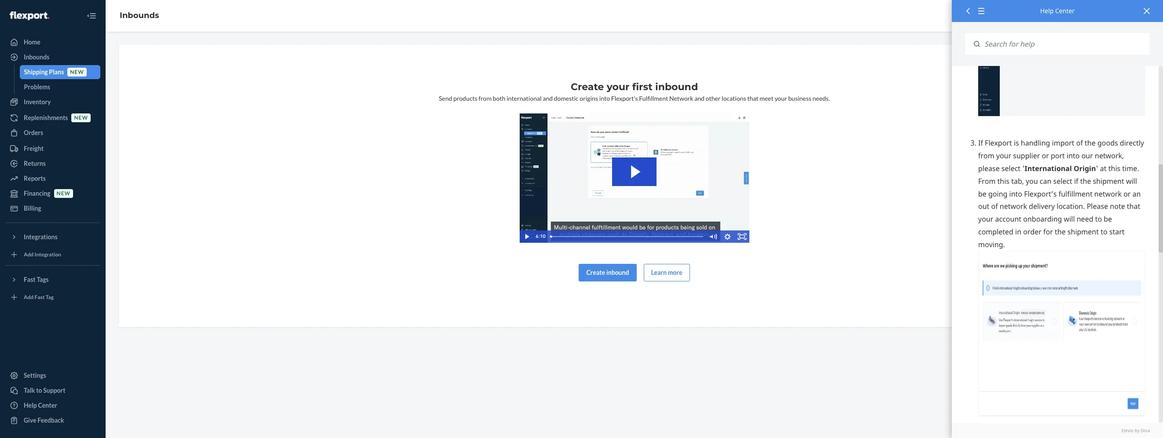 Task type: vqa. For each thing, say whether or not it's contained in the screenshot.
1st Ecom from the left
no



Task type: locate. For each thing, give the bounding box(es) containing it.
add down fast tags
[[24, 294, 34, 301]]

0 horizontal spatial inbound
[[607, 269, 629, 276]]

center
[[1056, 7, 1075, 15], [38, 402, 57, 409]]

0 vertical spatial new
[[70, 69, 84, 75]]

0 horizontal spatial center
[[38, 402, 57, 409]]

locations
[[722, 95, 747, 102]]

tag
[[46, 294, 54, 301]]

add left integration
[[24, 252, 34, 258]]

fast left tags
[[24, 276, 36, 284]]

learn more button
[[644, 264, 690, 282]]

home link
[[5, 35, 100, 49]]

learn more
[[651, 269, 683, 276]]

other
[[706, 95, 721, 102]]

billing link
[[5, 202, 100, 216]]

0 horizontal spatial help
[[24, 402, 37, 409]]

1 horizontal spatial your
[[775, 95, 788, 102]]

give feedback
[[24, 417, 64, 424]]

0 horizontal spatial inbounds link
[[5, 50, 100, 64]]

1 vertical spatial inbound
[[607, 269, 629, 276]]

new down 'reports' link
[[57, 190, 70, 197]]

learn
[[651, 269, 667, 276]]

problems
[[24, 83, 50, 91]]

1 vertical spatial create
[[587, 269, 606, 276]]

center down 'talk to support'
[[38, 402, 57, 409]]

0 vertical spatial inbound
[[656, 81, 698, 93]]

help center
[[1041, 7, 1075, 15], [24, 402, 57, 409]]

1 horizontal spatial inbounds
[[120, 11, 159, 20]]

1 vertical spatial your
[[775, 95, 788, 102]]

elevio by dixa
[[1122, 428, 1151, 434]]

products
[[454, 95, 478, 102]]

0 vertical spatial create
[[571, 81, 604, 93]]

billing
[[24, 205, 41, 212]]

reports link
[[5, 172, 100, 186]]

your right meet at the right top of the page
[[775, 95, 788, 102]]

1 vertical spatial help
[[24, 402, 37, 409]]

elevio
[[1122, 428, 1134, 434]]

1 vertical spatial help center
[[24, 402, 57, 409]]

meet
[[760, 95, 774, 102]]

business
[[789, 95, 812, 102]]

video thumbnail image
[[520, 114, 750, 243], [520, 114, 750, 243]]

Search search field
[[981, 33, 1151, 55]]

add integration link
[[5, 248, 100, 262]]

financing
[[24, 190, 50, 197]]

your
[[607, 81, 630, 93], [775, 95, 788, 102]]

0 vertical spatial help
[[1041, 7, 1054, 15]]

home
[[24, 38, 40, 46]]

new
[[70, 69, 84, 75], [74, 115, 88, 121], [57, 190, 70, 197]]

inbounds
[[120, 11, 159, 20], [24, 53, 49, 61]]

fast left the tag on the bottom of page
[[35, 294, 45, 301]]

1 horizontal spatial and
[[695, 95, 705, 102]]

orders link
[[5, 126, 100, 140]]

1 vertical spatial inbounds
[[24, 53, 49, 61]]

help
[[1041, 7, 1054, 15], [24, 402, 37, 409]]

talk
[[24, 387, 35, 395]]

0 vertical spatial inbounds link
[[120, 11, 159, 20]]

elevio by dixa link
[[966, 428, 1151, 434]]

add
[[24, 252, 34, 258], [24, 294, 34, 301]]

flexport's
[[611, 95, 638, 102]]

inbounds link
[[120, 11, 159, 20], [5, 50, 100, 64]]

create inside create your first inbound send products from both international and domestic origins into flexport's fulfillment network and other locations that meet your business needs.
[[571, 81, 604, 93]]

0 vertical spatial help center
[[1041, 7, 1075, 15]]

inbound inside button
[[607, 269, 629, 276]]

0 vertical spatial center
[[1056, 7, 1075, 15]]

create for inbound
[[587, 269, 606, 276]]

create for your
[[571, 81, 604, 93]]

1 horizontal spatial inbounds link
[[120, 11, 159, 20]]

2 add from the top
[[24, 294, 34, 301]]

freight
[[24, 145, 44, 152]]

new right plans
[[70, 69, 84, 75]]

needs.
[[813, 95, 830, 102]]

1 horizontal spatial inbound
[[656, 81, 698, 93]]

help center up the search search field
[[1041, 7, 1075, 15]]

2 vertical spatial new
[[57, 190, 70, 197]]

create inside button
[[587, 269, 606, 276]]

and
[[543, 95, 553, 102], [695, 95, 705, 102]]

and left other in the top right of the page
[[695, 95, 705, 102]]

0 vertical spatial fast
[[24, 276, 36, 284]]

1 horizontal spatial help center
[[1041, 7, 1075, 15]]

0 horizontal spatial inbounds
[[24, 53, 49, 61]]

center up the search search field
[[1056, 7, 1075, 15]]

help center down to
[[24, 402, 57, 409]]

talk to support button
[[5, 384, 100, 398]]

orders
[[24, 129, 43, 136]]

feedback
[[38, 417, 64, 424]]

add fast tag
[[24, 294, 54, 301]]

plans
[[49, 68, 64, 76]]

new up orders link
[[74, 115, 88, 121]]

inbound
[[656, 81, 698, 93], [607, 269, 629, 276]]

inbound up network
[[656, 81, 698, 93]]

1 vertical spatial add
[[24, 294, 34, 301]]

both
[[493, 95, 506, 102]]

domestic
[[554, 95, 579, 102]]

1 vertical spatial inbounds link
[[5, 50, 100, 64]]

inventory
[[24, 98, 51, 106]]

close navigation image
[[86, 11, 97, 21]]

0 vertical spatial your
[[607, 81, 630, 93]]

support
[[43, 387, 65, 395]]

help up the search search field
[[1041, 7, 1054, 15]]

1 add from the top
[[24, 252, 34, 258]]

create
[[571, 81, 604, 93], [587, 269, 606, 276]]

fast
[[24, 276, 36, 284], [35, 294, 45, 301]]

shipping
[[24, 68, 48, 76]]

0 horizontal spatial your
[[607, 81, 630, 93]]

flexport logo image
[[10, 11, 49, 20]]

2 and from the left
[[695, 95, 705, 102]]

1 vertical spatial new
[[74, 115, 88, 121]]

and left "domestic"
[[543, 95, 553, 102]]

0 vertical spatial add
[[24, 252, 34, 258]]

0 horizontal spatial and
[[543, 95, 553, 102]]

your up flexport's
[[607, 81, 630, 93]]

inbound left learn on the right bottom of the page
[[607, 269, 629, 276]]

help up give at left
[[24, 402, 37, 409]]



Task type: describe. For each thing, give the bounding box(es) containing it.
more
[[668, 269, 683, 276]]

from
[[479, 95, 492, 102]]

1 vertical spatial fast
[[35, 294, 45, 301]]

help center link
[[5, 399, 100, 413]]

create your first inbound send products from both international and domestic origins into flexport's fulfillment network and other locations that meet your business needs.
[[439, 81, 830, 102]]

reports
[[24, 175, 46, 182]]

add fast tag link
[[5, 291, 100, 305]]

inventory link
[[5, 95, 100, 109]]

1 horizontal spatial help
[[1041, 7, 1054, 15]]

into
[[600, 95, 610, 102]]

add for add integration
[[24, 252, 34, 258]]

create inbound button
[[579, 264, 637, 282]]

add integration
[[24, 252, 61, 258]]

integrations button
[[5, 230, 100, 244]]

send
[[439, 95, 452, 102]]

fulfillment
[[639, 95, 668, 102]]

integration
[[35, 252, 61, 258]]

new for replenishments
[[74, 115, 88, 121]]

create inbound
[[587, 269, 629, 276]]

fast tags button
[[5, 273, 100, 287]]

give
[[24, 417, 36, 424]]

tags
[[37, 276, 49, 284]]

add for add fast tag
[[24, 294, 34, 301]]

returns
[[24, 160, 46, 167]]

replenishments
[[24, 114, 68, 122]]

dixa
[[1141, 428, 1151, 434]]

0 vertical spatial inbounds
[[120, 11, 159, 20]]

talk to support
[[24, 387, 65, 395]]

settings link
[[5, 369, 100, 383]]

problems link
[[20, 80, 100, 94]]

new for shipping plans
[[70, 69, 84, 75]]

inbound inside create your first inbound send products from both international and domestic origins into flexport's fulfillment network and other locations that meet your business needs.
[[656, 81, 698, 93]]

give feedback button
[[5, 414, 100, 428]]

1 vertical spatial center
[[38, 402, 57, 409]]

0 horizontal spatial help center
[[24, 402, 57, 409]]

first
[[633, 81, 653, 93]]

by
[[1135, 428, 1140, 434]]

fast tags
[[24, 276, 49, 284]]

1 and from the left
[[543, 95, 553, 102]]

integrations
[[24, 233, 58, 241]]

to
[[36, 387, 42, 395]]

shipping plans
[[24, 68, 64, 76]]

fast inside dropdown button
[[24, 276, 36, 284]]

network
[[670, 95, 694, 102]]

settings
[[24, 372, 46, 380]]

origins
[[580, 95, 598, 102]]

freight link
[[5, 142, 100, 156]]

new for financing
[[57, 190, 70, 197]]

that
[[748, 95, 759, 102]]

1 horizontal spatial center
[[1056, 7, 1075, 15]]

video element
[[520, 114, 750, 243]]

returns link
[[5, 157, 100, 171]]

international
[[507, 95, 542, 102]]



